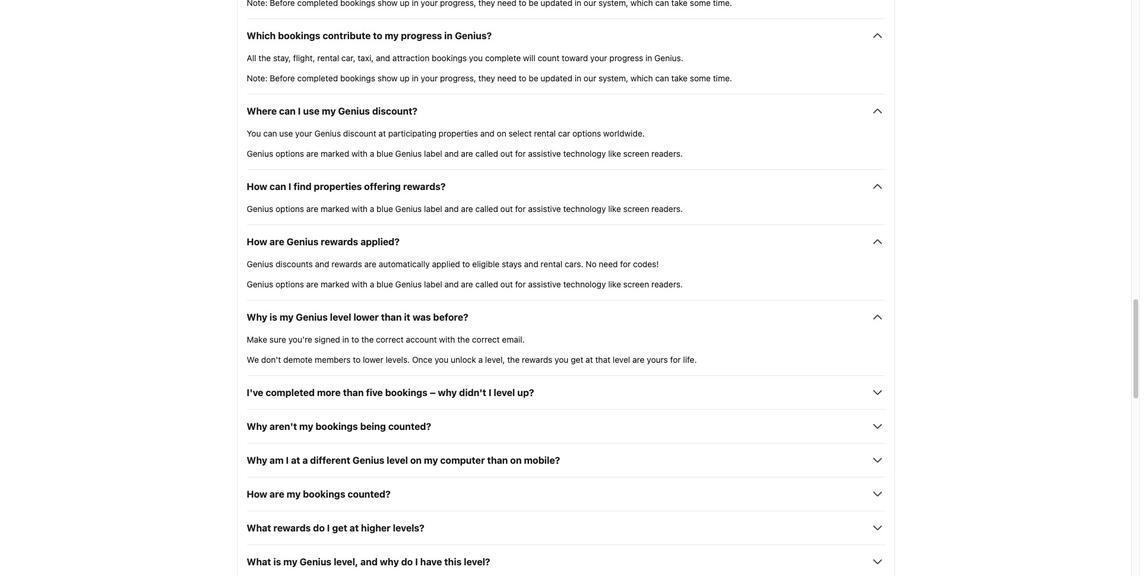 Task type: locate. For each thing, give the bounding box(es) containing it.
1 genius options are marked with a blue genius label and are called out for assistive technology like screen readers. from the top
[[247, 149, 683, 159]]

label down you can use your genius discount at participating properties and on select rental car options worldwide.
[[424, 149, 442, 159]]

1 vertical spatial how
[[247, 237, 267, 247]]

2 vertical spatial how
[[247, 489, 267, 500]]

your up the "our"
[[590, 53, 607, 63]]

blue up offering at left
[[377, 149, 393, 159]]

i inside i've completed more than five bookings – why didn't i level up? dropdown button
[[489, 387, 492, 398]]

2 vertical spatial label
[[424, 279, 442, 289]]

genius discounts and rewards are automatically applied to eligible stays and rental cars. no need for codes!
[[247, 259, 659, 269]]

2 correct from the left
[[472, 335, 500, 345]]

for
[[515, 149, 526, 159], [515, 204, 526, 214], [620, 259, 631, 269], [515, 279, 526, 289], [670, 355, 681, 365]]

blue for where can i use my genius discount?
[[377, 149, 393, 159]]

what is my genius level, and why do i have this level? button
[[247, 555, 885, 569]]

1 vertical spatial like
[[608, 204, 621, 214]]

i down how are my bookings counted?
[[327, 523, 330, 534]]

0 vertical spatial out
[[500, 149, 513, 159]]

1 horizontal spatial need
[[599, 259, 618, 269]]

counted? up why am i at a different genius level on my computer than on mobile?
[[388, 421, 431, 432]]

level
[[330, 312, 351, 323], [613, 355, 630, 365], [494, 387, 515, 398], [387, 455, 408, 466]]

you're
[[288, 335, 312, 345]]

2 genius options are marked with a blue genius label and are called out for assistive technology like screen readers. from the top
[[247, 204, 683, 214]]

a inside dropdown button
[[302, 455, 308, 466]]

genius options are marked with a blue genius label and are called out for assistive technology like screen readers. down genius discounts and rewards are automatically applied to eligible stays and rental cars. no need for codes!
[[247, 279, 683, 289]]

genius?
[[455, 30, 492, 41]]

blue for how are genius rewards applied?
[[377, 279, 393, 289]]

label for how are genius rewards applied?
[[424, 279, 442, 289]]

0 vertical spatial need
[[497, 73, 517, 83]]

0 vertical spatial technology
[[563, 149, 606, 159]]

lower inside dropdown button
[[354, 312, 379, 323]]

didn't
[[459, 387, 486, 398]]

1 correct from the left
[[376, 335, 404, 345]]

rewards down how are my bookings counted?
[[273, 523, 311, 534]]

progress inside dropdown button
[[401, 30, 442, 41]]

1 label from the top
[[424, 149, 442, 159]]

am
[[270, 455, 284, 466]]

label down rewards?
[[424, 204, 442, 214]]

1 marked from the top
[[321, 149, 349, 159]]

why down higher
[[380, 557, 399, 567]]

the right "all"
[[259, 53, 271, 63]]

1 vertical spatial than
[[343, 387, 364, 398]]

on left the mobile?
[[510, 455, 522, 466]]

completed down demote
[[266, 387, 315, 398]]

codes!
[[633, 259, 659, 269]]

2 readers. from the top
[[652, 204, 683, 214]]

0 vertical spatial lower
[[354, 312, 379, 323]]

0 vertical spatial is
[[270, 312, 277, 323]]

0 horizontal spatial use
[[279, 128, 293, 139]]

are left yours
[[633, 355, 645, 365]]

0 horizontal spatial progress
[[401, 30, 442, 41]]

0 horizontal spatial correct
[[376, 335, 404, 345]]

2 vertical spatial readers.
[[652, 279, 683, 289]]

1 vertical spatial level,
[[334, 557, 358, 567]]

rental
[[317, 53, 339, 63], [534, 128, 556, 139], [541, 259, 563, 269]]

bookings down taxi,
[[340, 73, 375, 83]]

correct
[[376, 335, 404, 345], [472, 335, 500, 345]]

screen down worldwide.
[[623, 149, 649, 159]]

0 vertical spatial why
[[438, 387, 457, 398]]

screen up codes!
[[623, 204, 649, 214]]

0 vertical spatial your
[[590, 53, 607, 63]]

at left higher
[[350, 523, 359, 534]]

assistive for how are genius rewards applied?
[[528, 279, 561, 289]]

2 label from the top
[[424, 204, 442, 214]]

1 blue from the top
[[377, 149, 393, 159]]

this
[[444, 557, 462, 567]]

will
[[523, 53, 536, 63]]

0 vertical spatial rental
[[317, 53, 339, 63]]

0 vertical spatial how
[[247, 181, 267, 192]]

technology down no
[[563, 279, 606, 289]]

a
[[370, 149, 374, 159], [370, 204, 374, 214], [370, 279, 374, 289], [478, 355, 483, 365], [302, 455, 308, 466]]

0 vertical spatial than
[[381, 312, 402, 323]]

screen
[[623, 149, 649, 159], [623, 204, 649, 214], [623, 279, 649, 289]]

1 horizontal spatial correct
[[472, 335, 500, 345]]

1 vertical spatial genius options are marked with a blue genius label and are called out for assistive technology like screen readers.
[[247, 204, 683, 214]]

your right up
[[421, 73, 438, 83]]

you right 'once'
[[435, 355, 449, 365]]

unlock
[[451, 355, 476, 365]]

3 like from the top
[[608, 279, 621, 289]]

updated
[[541, 73, 573, 83]]

0 vertical spatial called
[[475, 149, 498, 159]]

1 vertical spatial blue
[[377, 204, 393, 214]]

2 vertical spatial why
[[247, 455, 267, 466]]

progress
[[401, 30, 442, 41], [610, 53, 643, 63]]

to right members
[[353, 355, 361, 365]]

need
[[497, 73, 517, 83], [599, 259, 618, 269]]

is
[[270, 312, 277, 323], [273, 557, 281, 567]]

1 vertical spatial why
[[380, 557, 399, 567]]

0 vertical spatial blue
[[377, 149, 393, 159]]

1 vertical spatial lower
[[363, 355, 384, 365]]

2 vertical spatial marked
[[321, 279, 349, 289]]

screen for how are genius rewards applied?
[[623, 279, 649, 289]]

2 assistive from the top
[[528, 204, 561, 214]]

options down "discounts"
[[276, 279, 304, 289]]

genius options are marked with a blue genius label and are called out for assistive technology like screen readers.
[[247, 149, 683, 159], [247, 204, 683, 214], [247, 279, 683, 289]]

0 vertical spatial level,
[[485, 355, 505, 365]]

0 vertical spatial use
[[303, 106, 320, 117]]

2 what from the top
[[247, 557, 271, 567]]

0 horizontal spatial properties
[[314, 181, 362, 192]]

1 vertical spatial completed
[[266, 387, 315, 398]]

lower
[[354, 312, 379, 323], [363, 355, 384, 365]]

complete
[[485, 53, 521, 63]]

0 horizontal spatial need
[[497, 73, 517, 83]]

use right where on the top left
[[303, 106, 320, 117]]

options
[[573, 128, 601, 139], [276, 149, 304, 159], [276, 204, 304, 214], [276, 279, 304, 289]]

properties
[[439, 128, 478, 139], [314, 181, 362, 192]]

do left have
[[401, 557, 413, 567]]

was
[[413, 312, 431, 323]]

counted? up higher
[[348, 489, 391, 500]]

1 horizontal spatial on
[[497, 128, 506, 139]]

3 screen from the top
[[623, 279, 649, 289]]

can left take at the right top of page
[[655, 73, 669, 83]]

0 vertical spatial why
[[247, 312, 267, 323]]

blue
[[377, 149, 393, 159], [377, 204, 393, 214], [377, 279, 393, 289]]

1 horizontal spatial than
[[381, 312, 402, 323]]

use right you
[[279, 128, 293, 139]]

levels?
[[393, 523, 425, 534]]

1 how from the top
[[247, 181, 267, 192]]

in right signed
[[342, 335, 349, 345]]

1 out from the top
[[500, 149, 513, 159]]

i inside how can i find properties offering rewards? dropdown button
[[289, 181, 291, 192]]

marked down discount
[[321, 149, 349, 159]]

are down you can use your genius discount at participating properties and on select rental car options worldwide.
[[461, 149, 473, 159]]

1 vertical spatial screen
[[623, 204, 649, 214]]

the down why is my genius level lower than it was before?
[[361, 335, 374, 345]]

0 vertical spatial readers.
[[652, 149, 683, 159]]

2 vertical spatial than
[[487, 455, 508, 466]]

need right no
[[599, 259, 618, 269]]

2 vertical spatial rental
[[541, 259, 563, 269]]

2 why from the top
[[247, 421, 267, 432]]

account
[[406, 335, 437, 345]]

0 horizontal spatial why
[[380, 557, 399, 567]]

1 called from the top
[[475, 149, 498, 159]]

stay,
[[273, 53, 291, 63]]

i've completed more than five bookings – why didn't i level up?
[[247, 387, 534, 398]]

get left higher
[[332, 523, 347, 534]]

can right you
[[263, 128, 277, 139]]

genius options are marked with a blue genius label and are called out for assistive technology like screen readers. down you can use your genius discount at participating properties and on select rental car options worldwide.
[[247, 149, 683, 159]]

1 vertical spatial progress
[[610, 53, 643, 63]]

0 vertical spatial screen
[[623, 149, 649, 159]]

technology
[[563, 149, 606, 159], [563, 204, 606, 214], [563, 279, 606, 289]]

like for where can i use my genius discount?
[[608, 149, 621, 159]]

3 blue from the top
[[377, 279, 393, 289]]

is for what
[[273, 557, 281, 567]]

with down discount
[[352, 149, 368, 159]]

and inside dropdown button
[[361, 557, 378, 567]]

lower for level
[[354, 312, 379, 323]]

1 vertical spatial readers.
[[652, 204, 683, 214]]

genius options are marked with a blue genius label and are called out for assistive technology like screen readers. for how are genius rewards applied?
[[247, 279, 683, 289]]

can left find
[[270, 181, 286, 192]]

1 vertical spatial what
[[247, 557, 271, 567]]

use inside where can i use my genius discount? dropdown button
[[303, 106, 320, 117]]

readers. for where can i use my genius discount?
[[652, 149, 683, 159]]

3 readers. from the top
[[652, 279, 683, 289]]

your
[[590, 53, 607, 63], [421, 73, 438, 83], [295, 128, 312, 139]]

1 horizontal spatial why
[[438, 387, 457, 398]]

2 vertical spatial blue
[[377, 279, 393, 289]]

0 vertical spatial progress
[[401, 30, 442, 41]]

0 vertical spatial marked
[[321, 149, 349, 159]]

2 vertical spatial your
[[295, 128, 312, 139]]

1 vertical spatial your
[[421, 73, 438, 83]]

no
[[586, 259, 597, 269]]

what
[[247, 523, 271, 534], [247, 557, 271, 567]]

genius options are marked with a blue genius label and are called out for assistive technology like screen readers. down rewards?
[[247, 204, 683, 214]]

are down applied?
[[364, 259, 377, 269]]

2 vertical spatial technology
[[563, 279, 606, 289]]

marked
[[321, 149, 349, 159], [321, 204, 349, 214], [321, 279, 349, 289]]

properties inside dropdown button
[[314, 181, 362, 192]]

i inside the "what is my genius level, and why do i have this level?" dropdown button
[[415, 557, 418, 567]]

with down before?
[[439, 335, 455, 345]]

1 what from the top
[[247, 523, 271, 534]]

are down am
[[270, 489, 284, 500]]

1 readers. from the top
[[652, 149, 683, 159]]

2 vertical spatial assistive
[[528, 279, 561, 289]]

assistive for where can i use my genius discount?
[[528, 149, 561, 159]]

2 horizontal spatial on
[[510, 455, 522, 466]]

a left different
[[302, 455, 308, 466]]

called down eligible
[[475, 279, 498, 289]]

1 vertical spatial assistive
[[528, 204, 561, 214]]

i left find
[[289, 181, 291, 192]]

what for what is my genius level, and why do i have this level?
[[247, 557, 271, 567]]

than
[[381, 312, 402, 323], [343, 387, 364, 398], [487, 455, 508, 466]]

rewards
[[321, 237, 358, 247], [332, 259, 362, 269], [522, 355, 553, 365], [273, 523, 311, 534]]

0 vertical spatial get
[[571, 355, 583, 365]]

how
[[247, 181, 267, 192], [247, 237, 267, 247], [247, 489, 267, 500]]

2 vertical spatial out
[[500, 279, 513, 289]]

you down genius?
[[469, 53, 483, 63]]

2 blue from the top
[[377, 204, 393, 214]]

i right where on the top left
[[298, 106, 301, 117]]

to left eligible
[[462, 259, 470, 269]]

0 vertical spatial properties
[[439, 128, 478, 139]]

like down how can i find properties offering rewards? dropdown button
[[608, 204, 621, 214]]

0 horizontal spatial get
[[332, 523, 347, 534]]

1 vertical spatial do
[[401, 557, 413, 567]]

called up eligible
[[475, 204, 498, 214]]

correct up we don't demote members to lower levels. once you unlock a level, the rewards you get at that level are yours for life.
[[472, 335, 500, 345]]

2 how from the top
[[247, 237, 267, 247]]

which bookings contribute to my progress in genius? button
[[247, 29, 885, 43]]

completed down flight,
[[297, 73, 338, 83]]

which
[[247, 30, 276, 41]]

can
[[655, 73, 669, 83], [279, 106, 296, 117], [263, 128, 277, 139], [270, 181, 286, 192]]

screen down codes!
[[623, 279, 649, 289]]

rental left car,
[[317, 53, 339, 63]]

and down higher
[[361, 557, 378, 567]]

correct up levels.
[[376, 335, 404, 345]]

2 vertical spatial called
[[475, 279, 498, 289]]

0 vertical spatial genius options are marked with a blue genius label and are called out for assistive technology like screen readers.
[[247, 149, 683, 159]]

3 assistive from the top
[[528, 279, 561, 289]]

1 vertical spatial called
[[475, 204, 498, 214]]

3 called from the top
[[475, 279, 498, 289]]

level, down email.
[[485, 355, 505, 365]]

flight,
[[293, 53, 315, 63]]

level inside the why am i at a different genius level on my computer than on mobile? dropdown button
[[387, 455, 408, 466]]

3 why from the top
[[247, 455, 267, 466]]

in left the "our"
[[575, 73, 582, 83]]

1 vertical spatial need
[[599, 259, 618, 269]]

and down how are genius rewards applied?
[[315, 259, 329, 269]]

and down rewards?
[[445, 204, 459, 214]]

genius options are marked with a blue genius label and are called out for assistive technology like screen readers. for where can i use my genius discount?
[[247, 149, 683, 159]]

1 vertical spatial properties
[[314, 181, 362, 192]]

are up genius discounts and rewards are automatically applied to eligible stays and rental cars. no need for codes!
[[461, 204, 473, 214]]

why aren't my bookings being counted? button
[[247, 420, 885, 434]]

2 horizontal spatial you
[[555, 355, 569, 365]]

a right unlock in the bottom of the page
[[478, 355, 483, 365]]

can right where on the top left
[[279, 106, 296, 117]]

with up why is my genius level lower than it was before?
[[352, 279, 368, 289]]

1 assistive from the top
[[528, 149, 561, 159]]

rental left cars.
[[541, 259, 563, 269]]

0 vertical spatial do
[[313, 523, 325, 534]]

1 technology from the top
[[563, 149, 606, 159]]

assistive up why is my genius level lower than it was before? dropdown button
[[528, 279, 561, 289]]

3 out from the top
[[500, 279, 513, 289]]

they
[[479, 73, 495, 83]]

blue down automatically
[[377, 279, 393, 289]]

1 like from the top
[[608, 149, 621, 159]]

are
[[306, 149, 318, 159], [461, 149, 473, 159], [306, 204, 318, 214], [461, 204, 473, 214], [270, 237, 284, 247], [364, 259, 377, 269], [306, 279, 318, 289], [461, 279, 473, 289], [633, 355, 645, 365], [270, 489, 284, 500]]

2 vertical spatial like
[[608, 279, 621, 289]]

3 marked from the top
[[321, 279, 349, 289]]

what for what rewards do i get at higher levels?
[[247, 523, 271, 534]]

get inside dropdown button
[[332, 523, 347, 534]]

counted?
[[388, 421, 431, 432], [348, 489, 391, 500]]

car
[[558, 128, 570, 139]]

label down "applied"
[[424, 279, 442, 289]]

like down worldwide.
[[608, 149, 621, 159]]

0 vertical spatial assistive
[[528, 149, 561, 159]]

eligible
[[472, 259, 500, 269]]

my
[[385, 30, 399, 41], [322, 106, 336, 117], [280, 312, 294, 323], [299, 421, 313, 432], [424, 455, 438, 466], [287, 489, 301, 500], [283, 557, 297, 567]]

1 horizontal spatial do
[[401, 557, 413, 567]]

out down select
[[500, 149, 513, 159]]

1 screen from the top
[[623, 149, 649, 159]]

1 vertical spatial out
[[500, 204, 513, 214]]

discount?
[[372, 106, 418, 117]]

out for where can i use my genius discount?
[[500, 149, 513, 159]]

1 why from the top
[[247, 312, 267, 323]]

out
[[500, 149, 513, 159], [500, 204, 513, 214], [500, 279, 513, 289]]

3 label from the top
[[424, 279, 442, 289]]

1 vertical spatial technology
[[563, 204, 606, 214]]

why
[[247, 312, 267, 323], [247, 421, 267, 432], [247, 455, 267, 466]]

2 horizontal spatial than
[[487, 455, 508, 466]]

called
[[475, 149, 498, 159], [475, 204, 498, 214], [475, 279, 498, 289]]

a down discount
[[370, 149, 374, 159]]

marked for use
[[321, 149, 349, 159]]

for left codes!
[[620, 259, 631, 269]]

contribute
[[323, 30, 371, 41]]

at
[[379, 128, 386, 139], [586, 355, 593, 365], [291, 455, 300, 466], [350, 523, 359, 534]]

2 vertical spatial genius options are marked with a blue genius label and are called out for assistive technology like screen readers.
[[247, 279, 683, 289]]

marked down how can i find properties offering rewards?
[[321, 204, 349, 214]]

1 vertical spatial use
[[279, 128, 293, 139]]

in
[[444, 30, 453, 41], [646, 53, 652, 63], [412, 73, 419, 83], [575, 73, 582, 83], [342, 335, 349, 345]]

0 vertical spatial what
[[247, 523, 271, 534]]

0 horizontal spatial level,
[[334, 557, 358, 567]]

1 vertical spatial marked
[[321, 204, 349, 214]]

3 technology from the top
[[563, 279, 606, 289]]

1 vertical spatial is
[[273, 557, 281, 567]]

be
[[529, 73, 538, 83]]

1 vertical spatial why
[[247, 421, 267, 432]]

blue down offering at left
[[377, 204, 393, 214]]

how for how are genius rewards applied?
[[247, 237, 267, 247]]

3 genius options are marked with a blue genius label and are called out for assistive technology like screen readers. from the top
[[247, 279, 683, 289]]

on left computer at left bottom
[[410, 455, 422, 466]]

0 vertical spatial like
[[608, 149, 621, 159]]

lower up make sure you're signed in to the correct account with the correct email.
[[354, 312, 379, 323]]

sure
[[270, 335, 286, 345]]

1 horizontal spatial use
[[303, 106, 320, 117]]

1 vertical spatial label
[[424, 204, 442, 214]]

i right didn't
[[489, 387, 492, 398]]

2 vertical spatial screen
[[623, 279, 649, 289]]

bookings up flight,
[[278, 30, 320, 41]]

out down stays
[[500, 279, 513, 289]]

3 how from the top
[[247, 489, 267, 500]]



Task type: vqa. For each thing, say whether or not it's contained in the screenshot.
'mm' field
no



Task type: describe. For each thing, give the bounding box(es) containing it.
label for where can i use my genius discount?
[[424, 149, 442, 159]]

that
[[595, 355, 611, 365]]

automatically
[[379, 259, 430, 269]]

you
[[247, 128, 261, 139]]

attraction
[[393, 53, 430, 63]]

more
[[317, 387, 341, 398]]

which bookings contribute to my progress in genius?
[[247, 30, 492, 41]]

system,
[[599, 73, 628, 83]]

technology for how are genius rewards applied?
[[563, 279, 606, 289]]

out for how are genius rewards applied?
[[500, 279, 513, 289]]

it
[[404, 312, 410, 323]]

1 horizontal spatial get
[[571, 355, 583, 365]]

can for where can i use my genius discount?
[[279, 106, 296, 117]]

to left be
[[519, 73, 527, 83]]

1 vertical spatial rental
[[534, 128, 556, 139]]

like for how are genius rewards applied?
[[608, 279, 621, 289]]

offering
[[364, 181, 401, 192]]

rewards?
[[403, 181, 446, 192]]

can for how can i find properties offering rewards?
[[270, 181, 286, 192]]

members
[[315, 355, 351, 365]]

taxi,
[[358, 53, 374, 63]]

time.
[[713, 73, 732, 83]]

at right discount
[[379, 128, 386, 139]]

i've completed more than five bookings – why didn't i level up? button
[[247, 386, 885, 400]]

how are genius rewards applied? button
[[247, 235, 885, 249]]

with down how can i find properties offering rewards?
[[352, 204, 368, 214]]

i've
[[247, 387, 263, 398]]

0 horizontal spatial than
[[343, 387, 364, 398]]

where can i use my genius discount? button
[[247, 104, 885, 118]]

completed inside dropdown button
[[266, 387, 315, 398]]

email.
[[502, 335, 525, 345]]

how can i find properties offering rewards?
[[247, 181, 446, 192]]

why am i at a different genius level on my computer than on mobile?
[[247, 455, 560, 466]]

signed
[[315, 335, 340, 345]]

0 horizontal spatial your
[[295, 128, 312, 139]]

some
[[690, 73, 711, 83]]

2 technology from the top
[[563, 204, 606, 214]]

progress,
[[440, 73, 476, 83]]

why for why aren't my bookings being counted?
[[247, 421, 267, 432]]

car,
[[341, 53, 355, 63]]

what rewards do i get at higher levels?
[[247, 523, 425, 534]]

level inside why is my genius level lower than it was before? dropdown button
[[330, 312, 351, 323]]

rewards down email.
[[522, 355, 553, 365]]

1 horizontal spatial level,
[[485, 355, 505, 365]]

show
[[378, 73, 398, 83]]

why for why is my genius level lower than it was before?
[[247, 312, 267, 323]]

why aren't my bookings being counted?
[[247, 421, 431, 432]]

level inside i've completed more than five bookings – why didn't i level up? dropdown button
[[494, 387, 515, 398]]

up?
[[517, 387, 534, 398]]

mobile?
[[524, 455, 560, 466]]

our
[[584, 73, 596, 83]]

bookings down different
[[303, 489, 345, 500]]

readers. for how are genius rewards applied?
[[652, 279, 683, 289]]

options down find
[[276, 204, 304, 214]]

select
[[509, 128, 532, 139]]

the down email.
[[507, 355, 520, 365]]

all
[[247, 53, 256, 63]]

note:
[[247, 73, 268, 83]]

i inside "what rewards do i get at higher levels?" dropdown button
[[327, 523, 330, 534]]

higher
[[361, 523, 391, 534]]

stays
[[502, 259, 522, 269]]

toward
[[562, 53, 588, 63]]

0 horizontal spatial on
[[410, 455, 422, 466]]

why for why am i at a different genius level on my computer than on mobile?
[[247, 455, 267, 466]]

1 vertical spatial counted?
[[348, 489, 391, 500]]

rewards down how are genius rewards applied?
[[332, 259, 362, 269]]

at left that
[[586, 355, 593, 365]]

once
[[412, 355, 433, 365]]

discounts
[[276, 259, 313, 269]]

don't
[[261, 355, 281, 365]]

at right am
[[291, 455, 300, 466]]

the up unlock in the bottom of the page
[[457, 335, 470, 345]]

make sure you're signed in to the correct account with the correct email.
[[247, 335, 525, 345]]

and left select
[[480, 128, 495, 139]]

are down "discounts"
[[306, 279, 318, 289]]

1 horizontal spatial progress
[[610, 53, 643, 63]]

can for you can use your genius discount at participating properties and on select rental car options worldwide.
[[263, 128, 277, 139]]

where can i use my genius discount?
[[247, 106, 418, 117]]

rewards left applied?
[[321, 237, 358, 247]]

2 screen from the top
[[623, 204, 649, 214]]

2 called from the top
[[475, 204, 498, 214]]

where
[[247, 106, 277, 117]]

life.
[[683, 355, 697, 365]]

technology for where can i use my genius discount?
[[563, 149, 606, 159]]

is for why
[[270, 312, 277, 323]]

in left 'genius.'
[[646, 53, 652, 63]]

participating
[[388, 128, 436, 139]]

what is my genius level, and why do i have this level?
[[247, 557, 490, 567]]

options up find
[[276, 149, 304, 159]]

count
[[538, 53, 560, 63]]

how are my bookings counted? button
[[247, 487, 885, 501]]

1 horizontal spatial your
[[421, 73, 438, 83]]

applied?
[[361, 237, 400, 247]]

i inside where can i use my genius discount? dropdown button
[[298, 106, 301, 117]]

discount
[[343, 128, 376, 139]]

why is my genius level lower than it was before? button
[[247, 310, 885, 324]]

up
[[400, 73, 410, 83]]

five
[[366, 387, 383, 398]]

2 marked from the top
[[321, 204, 349, 214]]

we don't demote members to lower levels. once you unlock a level, the rewards you get at that level are yours for life.
[[247, 355, 697, 365]]

are up "discounts"
[[270, 237, 284, 247]]

yours
[[647, 355, 668, 365]]

all the stay, flight, rental car, taxi, and attraction bookings you complete will count toward your progress in genius.
[[247, 53, 684, 63]]

0 horizontal spatial you
[[435, 355, 449, 365]]

are down find
[[306, 204, 318, 214]]

marked for rewards
[[321, 279, 349, 289]]

a down offering at left
[[370, 204, 374, 214]]

different
[[310, 455, 350, 466]]

2 out from the top
[[500, 204, 513, 214]]

for down select
[[515, 149, 526, 159]]

i inside the why am i at a different genius level on my computer than on mobile? dropdown button
[[286, 455, 289, 466]]

bookings up progress,
[[432, 53, 467, 63]]

for down stays
[[515, 279, 526, 289]]

1 horizontal spatial properties
[[439, 128, 478, 139]]

before?
[[433, 312, 468, 323]]

you can use your genius discount at participating properties and on select rental car options worldwide.
[[247, 128, 645, 139]]

2 horizontal spatial your
[[590, 53, 607, 63]]

2 like from the top
[[608, 204, 621, 214]]

which
[[631, 73, 653, 83]]

called for where can i use my genius discount?
[[475, 149, 498, 159]]

0 vertical spatial completed
[[297, 73, 338, 83]]

level?
[[464, 557, 490, 567]]

0 horizontal spatial do
[[313, 523, 325, 534]]

0 vertical spatial counted?
[[388, 421, 431, 432]]

levels.
[[386, 355, 410, 365]]

why am i at a different genius level on my computer than on mobile? button
[[247, 453, 885, 468]]

worldwide.
[[603, 128, 645, 139]]

a up why is my genius level lower than it was before?
[[370, 279, 374, 289]]

level, inside dropdown button
[[334, 557, 358, 567]]

in inside the which bookings contribute to my progress in genius? dropdown button
[[444, 30, 453, 41]]

bookings up different
[[316, 421, 358, 432]]

are down genius discounts and rewards are automatically applied to eligible stays and rental cars. no need for codes!
[[461, 279, 473, 289]]

are up find
[[306, 149, 318, 159]]

screen for where can i use my genius discount?
[[623, 149, 649, 159]]

and down genius discounts and rewards are automatically applied to eligible stays and rental cars. no need for codes!
[[445, 279, 459, 289]]

–
[[430, 387, 436, 398]]

find
[[294, 181, 312, 192]]

bookings left –
[[385, 387, 428, 398]]

and right taxi,
[[376, 53, 390, 63]]

note: before completed bookings show up in your progress, they need to be updated in our system, which can take some time.
[[247, 73, 732, 83]]

for left the life.
[[670, 355, 681, 365]]

to inside dropdown button
[[373, 30, 382, 41]]

before
[[270, 73, 295, 83]]

how for how can i find properties offering rewards?
[[247, 181, 267, 192]]

how for how are my bookings counted?
[[247, 489, 267, 500]]

lower for to
[[363, 355, 384, 365]]

options right car on the top of page
[[573, 128, 601, 139]]

computer
[[440, 455, 485, 466]]

demote
[[283, 355, 313, 365]]

and down you can use your genius discount at participating properties and on select rental car options worldwide.
[[445, 149, 459, 159]]

for down how can i find properties offering rewards? dropdown button
[[515, 204, 526, 214]]

in right up
[[412, 73, 419, 83]]

why is my genius level lower than it was before?
[[247, 312, 468, 323]]

and right stays
[[524, 259, 538, 269]]

make
[[247, 335, 267, 345]]

how are my bookings counted?
[[247, 489, 391, 500]]

have
[[420, 557, 442, 567]]

we
[[247, 355, 259, 365]]

1 horizontal spatial you
[[469, 53, 483, 63]]

being
[[360, 421, 386, 432]]

take
[[671, 73, 688, 83]]

what rewards do i get at higher levels? button
[[247, 521, 885, 535]]

called for how are genius rewards applied?
[[475, 279, 498, 289]]

to down why is my genius level lower than it was before?
[[351, 335, 359, 345]]

how can i find properties offering rewards? button
[[247, 180, 885, 194]]



